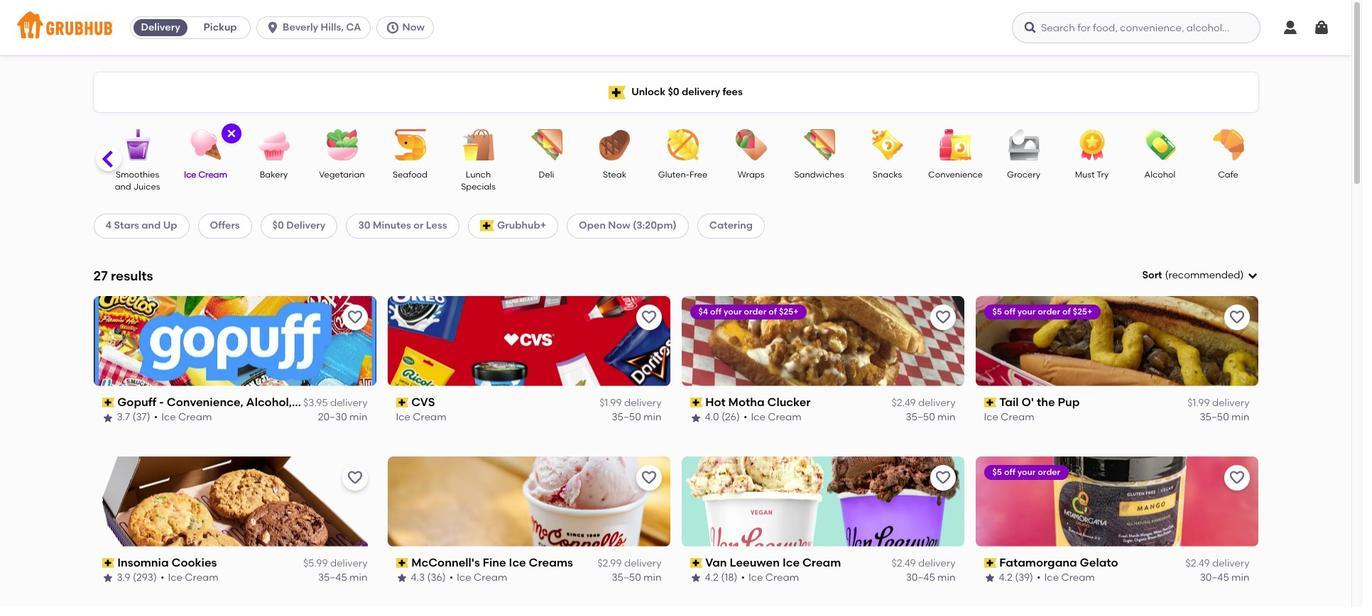 Task type: locate. For each thing, give the bounding box(es) containing it.
up
[[163, 220, 177, 232]]

svg image
[[1282, 19, 1299, 36], [1313, 19, 1330, 36], [226, 128, 237, 139], [1247, 270, 1258, 281]]

cream down ice cream image
[[198, 170, 227, 180]]

$3.95 delivery
[[303, 397, 368, 409]]

0 vertical spatial subscription pass image
[[102, 398, 114, 408]]

4.2 (18)
[[705, 572, 738, 584]]

subscription pass image left van
[[690, 558, 703, 568]]

star icon image left "4.2 (39)"
[[984, 573, 996, 584]]

grubhub plus flag logo image left grubhub+ at the left top
[[480, 221, 494, 232]]

ice down -
[[161, 412, 176, 424]]

now right ca
[[402, 21, 425, 33]]

0 vertical spatial delivery
[[141, 21, 180, 33]]

save this restaurant button
[[342, 305, 368, 330], [636, 305, 662, 330], [930, 305, 956, 330], [1224, 305, 1250, 330], [342, 465, 368, 491], [636, 465, 662, 491], [930, 465, 956, 491], [1224, 465, 1250, 491]]

subscription pass image left mcconnell's
[[396, 558, 409, 568]]

1 vertical spatial subscription pass image
[[690, 558, 703, 568]]

4.0 (26)
[[705, 412, 740, 424]]

35–50 for hot motha clucker
[[906, 412, 935, 424]]

delivery left 30 on the left of the page
[[286, 220, 326, 232]]

•
[[154, 412, 158, 424], [744, 412, 748, 424], [160, 572, 164, 584], [449, 572, 453, 584], [741, 572, 745, 584], [1037, 572, 1041, 584]]

2 $25+ from the left
[[1073, 307, 1093, 317]]

0 horizontal spatial 4.2
[[705, 572, 719, 584]]

svg image for beverly hills, ca
[[266, 21, 280, 35]]

delivery for hot motha clucker
[[918, 397, 956, 409]]

4.2 down van
[[705, 572, 719, 584]]

0 horizontal spatial $0
[[272, 220, 284, 232]]

save this restaurant image for insomnia cookies
[[346, 469, 363, 486]]

ice cream image
[[181, 129, 231, 161]]

2 horizontal spatial ice cream
[[984, 412, 1035, 424]]

and left up
[[142, 220, 161, 232]]

• ice cream down fatamorgana gelato at the bottom right of page
[[1037, 572, 1095, 584]]

4.0
[[705, 412, 719, 424]]

• ice cream for fine
[[449, 572, 507, 584]]

min for fatamorgana gelato
[[1232, 572, 1250, 584]]

1 horizontal spatial save this restaurant image
[[640, 469, 657, 486]]

mcconnell's
[[411, 556, 480, 569]]

min for insomnia cookies
[[350, 572, 368, 584]]

1 vertical spatial and
[[142, 220, 161, 232]]

ice cream
[[184, 170, 227, 180], [396, 412, 447, 424], [984, 412, 1035, 424]]

subscription pass image left hot
[[690, 398, 703, 408]]

0 horizontal spatial grubhub plus flag logo image
[[480, 221, 494, 232]]

delivery for insomnia cookies
[[330, 558, 368, 570]]

free
[[690, 170, 708, 180]]

star icon image left 3.9
[[102, 573, 113, 584]]

• right the (39)
[[1037, 572, 1041, 584]]

1 of from the left
[[769, 307, 777, 317]]

delivery for cvs
[[624, 397, 662, 409]]

van
[[705, 556, 727, 569]]

2 $1.99 from the left
[[1188, 397, 1210, 409]]

steak
[[603, 170, 627, 180]]

0 horizontal spatial 30–45 min
[[906, 572, 956, 584]]

1 30–45 from the left
[[906, 572, 935, 584]]

ice cream down ice cream image
[[184, 170, 227, 180]]

off
[[710, 307, 722, 317], [1004, 307, 1016, 317], [1004, 467, 1016, 477]]

1 horizontal spatial and
[[142, 220, 161, 232]]

your for the
[[1018, 307, 1036, 317]]

3 svg image from the left
[[1024, 21, 1038, 35]]

star icon image for van leeuwen ice cream
[[690, 573, 701, 584]]

30–45 for van leeuwen ice cream
[[906, 572, 935, 584]]

vegetarian image
[[317, 129, 367, 161]]

ice cream down cvs
[[396, 412, 447, 424]]

ice down mcconnell's
[[457, 572, 471, 584]]

save this restaurant image for van leeuwen ice cream
[[934, 469, 951, 486]]

1 horizontal spatial 30–45
[[1200, 572, 1229, 584]]

star icon image left '4.2 (18)'
[[690, 573, 701, 584]]

1 horizontal spatial 4.2
[[999, 572, 1013, 584]]

(293)
[[133, 572, 157, 584]]

sandwiches image
[[795, 129, 844, 161]]

3.9 (293)
[[117, 572, 157, 584]]

subscription pass image
[[102, 398, 114, 408], [690, 558, 703, 568]]

• ice cream down -
[[154, 412, 212, 424]]

clucker
[[767, 395, 811, 409]]

1 horizontal spatial ice cream
[[396, 412, 447, 424]]

delivery left pickup
[[141, 21, 180, 33]]

star icon image left the 3.7
[[102, 412, 113, 424]]

grubhub+
[[497, 220, 546, 232]]

2 of from the left
[[1063, 307, 1071, 317]]

grocery image
[[999, 129, 1049, 161]]

• for van
[[741, 572, 745, 584]]

none field containing sort
[[1142, 269, 1258, 283]]

0 horizontal spatial of
[[769, 307, 777, 317]]

star icon image for insomnia cookies
[[102, 573, 113, 584]]

min for hot motha clucker
[[938, 412, 956, 424]]

ice right leeuwen
[[783, 556, 800, 569]]

1 horizontal spatial $1.99 delivery
[[1188, 397, 1250, 409]]

4.2 for van leeuwen ice cream
[[705, 572, 719, 584]]

star icon image for hot motha clucker
[[690, 412, 701, 424]]

0 horizontal spatial and
[[115, 182, 131, 192]]

convenience
[[928, 170, 983, 180]]

ice down hot motha clucker
[[751, 412, 766, 424]]

cream down mcconnell's fine ice creams
[[474, 572, 507, 584]]

35–45 min
[[318, 572, 368, 584]]

star icon image left 4.3
[[396, 573, 407, 584]]

ice right 20–30 min
[[396, 412, 411, 424]]

1 horizontal spatial grubhub plus flag logo image
[[609, 86, 626, 99]]

min for mcconnell's fine ice creams
[[644, 572, 662, 584]]

subscription pass image for van leeuwen ice cream
[[690, 558, 703, 568]]

order
[[744, 307, 767, 317], [1038, 307, 1061, 317], [1038, 467, 1061, 477]]

pup
[[1058, 395, 1080, 409]]

gopuff - convenience, alcohol, & more
[[117, 395, 335, 409]]

• ice cream down mcconnell's fine ice creams
[[449, 572, 507, 584]]

subscription pass image
[[396, 398, 409, 408], [690, 398, 703, 408], [984, 398, 997, 408], [102, 558, 114, 568], [396, 558, 409, 568], [984, 558, 997, 568]]

$1.99
[[600, 397, 622, 409], [1188, 397, 1210, 409]]

30–45 min for fatamorgana gelato
[[1200, 572, 1250, 584]]

2 $5 from the top
[[993, 467, 1002, 477]]

svg image inside beverly hills, ca "button"
[[266, 21, 280, 35]]

your for clucker
[[724, 307, 742, 317]]

cream
[[198, 170, 227, 180], [178, 412, 212, 424], [413, 412, 447, 424], [768, 412, 802, 424], [1001, 412, 1035, 424], [803, 556, 841, 569], [185, 572, 219, 584], [474, 572, 507, 584], [766, 572, 799, 584], [1062, 572, 1095, 584]]

deli
[[539, 170, 554, 180]]

0 horizontal spatial subscription pass image
[[102, 398, 114, 408]]

$2.49 delivery for clucker
[[892, 397, 956, 409]]

now inside button
[[402, 21, 425, 33]]

$25+ for tail o' the pup
[[1073, 307, 1093, 317]]

gelato
[[1080, 556, 1119, 569]]

delivery for tail o' the pup
[[1212, 397, 1250, 409]]

bakery
[[260, 170, 288, 180]]

svg image
[[266, 21, 280, 35], [385, 21, 400, 35], [1024, 21, 1038, 35]]

$2.49 for van leeuwen ice cream
[[892, 558, 916, 570]]

and down smoothies
[[115, 182, 131, 192]]

1 horizontal spatial now
[[608, 220, 630, 232]]

1 $1.99 from the left
[[600, 397, 622, 409]]

1 horizontal spatial of
[[1063, 307, 1071, 317]]

• for hot
[[744, 412, 748, 424]]

27 results
[[93, 268, 153, 284]]

min for cvs
[[644, 412, 662, 424]]

2 30–45 from the left
[[1200, 572, 1229, 584]]

$0 down bakery
[[272, 220, 284, 232]]

1 horizontal spatial subscription pass image
[[690, 558, 703, 568]]

star icon image left the 4.0
[[690, 412, 701, 424]]

beverly hills, ca
[[283, 21, 361, 33]]

• ice cream down van leeuwen ice cream
[[741, 572, 799, 584]]

$3.95
[[303, 397, 328, 409]]

ice cream for cvs
[[396, 412, 447, 424]]

grubhub plus flag logo image
[[609, 86, 626, 99], [480, 221, 494, 232]]

2 4.2 from the left
[[999, 572, 1013, 584]]

1 vertical spatial $0
[[272, 220, 284, 232]]

1 horizontal spatial 30–45 min
[[1200, 572, 1250, 584]]

hot motha clucker logo image
[[682, 296, 964, 386]]

0 vertical spatial $5
[[993, 307, 1002, 317]]

2 30–45 min from the left
[[1200, 572, 1250, 584]]

2 horizontal spatial svg image
[[1024, 21, 1038, 35]]

more
[[306, 395, 335, 409]]

$2.49 delivery
[[892, 397, 956, 409], [892, 558, 956, 570], [1186, 558, 1250, 570]]

juices
[[133, 182, 160, 192]]

subscription pass image for gopuff - convenience, alcohol, & more
[[102, 398, 114, 408]]

star icon image
[[102, 412, 113, 424], [690, 412, 701, 424], [102, 573, 113, 584], [396, 573, 407, 584], [690, 573, 701, 584], [984, 573, 996, 584]]

None field
[[1142, 269, 1258, 283]]

• right (37)
[[154, 412, 158, 424]]

4.2
[[705, 572, 719, 584], [999, 572, 1013, 584]]

0 horizontal spatial delivery
[[141, 21, 180, 33]]

1 $25+ from the left
[[779, 307, 799, 317]]

35–50 for cvs
[[612, 412, 641, 424]]

subscription pass image left tail
[[984, 398, 997, 408]]

gluten-free
[[658, 170, 708, 180]]

cream down van leeuwen ice cream
[[766, 572, 799, 584]]

1 horizontal spatial svg image
[[385, 21, 400, 35]]

subscription pass image left 'fatamorgana' in the right bottom of the page
[[984, 558, 997, 568]]

0 horizontal spatial save this restaurant image
[[346, 309, 363, 326]]

4.2 left the (39)
[[999, 572, 1013, 584]]

1 svg image from the left
[[266, 21, 280, 35]]

open now (3:20pm)
[[579, 220, 677, 232]]

4 stars and up
[[105, 220, 177, 232]]

ice cream down tail
[[984, 412, 1035, 424]]

$1.99 for cvs
[[600, 397, 622, 409]]

1 horizontal spatial $1.99
[[1188, 397, 1210, 409]]

0 vertical spatial grubhub plus flag logo image
[[609, 86, 626, 99]]

cookies
[[172, 556, 217, 569]]

hot motha clucker
[[705, 395, 811, 409]]

0 vertical spatial now
[[402, 21, 425, 33]]

0 horizontal spatial svg image
[[266, 21, 280, 35]]

min for van leeuwen ice cream
[[938, 572, 956, 584]]

wraps
[[738, 170, 765, 180]]

delivery for gopuff - convenience, alcohol, & more
[[330, 397, 368, 409]]

cream down tail
[[1001, 412, 1035, 424]]

1 $5 from the top
[[993, 307, 1002, 317]]

1 horizontal spatial delivery
[[286, 220, 326, 232]]

$1.99 delivery for cvs
[[600, 397, 662, 409]]

and
[[115, 182, 131, 192], [142, 220, 161, 232]]

delivery inside button
[[141, 21, 180, 33]]

cream down cookies
[[185, 572, 219, 584]]

cream down fatamorgana gelato at the bottom right of page
[[1062, 572, 1095, 584]]

subscription pass image left gopuff
[[102, 398, 114, 408]]

0 horizontal spatial $1.99
[[600, 397, 622, 409]]

must try image
[[1067, 129, 1117, 161]]

1 vertical spatial now
[[608, 220, 630, 232]]

snacks image
[[863, 129, 912, 161]]

2 svg image from the left
[[385, 21, 400, 35]]

steak image
[[590, 129, 640, 161]]

$0 right unlock
[[668, 86, 680, 98]]

$1.99 delivery for tail o' the pup
[[1188, 397, 1250, 409]]

0 horizontal spatial $1.99 delivery
[[600, 397, 662, 409]]

2 $1.99 delivery from the left
[[1188, 397, 1250, 409]]

grubhub plus flag logo image left unlock
[[609, 86, 626, 99]]

save this restaurant image
[[346, 309, 363, 326], [1229, 309, 1246, 326], [640, 469, 657, 486]]

subscription pass image left cvs
[[396, 398, 409, 408]]

• ice cream down cookies
[[160, 572, 219, 584]]

• ice cream down hot motha clucker
[[744, 412, 802, 424]]

cream down convenience,
[[178, 412, 212, 424]]

(
[[1165, 269, 1169, 281]]

• right (18)
[[741, 572, 745, 584]]

grubhub plus flag logo image for grubhub+
[[480, 221, 494, 232]]

1 $1.99 delivery from the left
[[600, 397, 662, 409]]

ca
[[346, 21, 361, 33]]

star icon image for gopuff - convenience, alcohol, & more
[[102, 412, 113, 424]]

1 vertical spatial $5
[[993, 467, 1002, 477]]

0 horizontal spatial 30–45
[[906, 572, 935, 584]]

lunch
[[466, 170, 491, 180]]

• ice cream for -
[[154, 412, 212, 424]]

0 horizontal spatial now
[[402, 21, 425, 33]]

0 horizontal spatial $25+
[[779, 307, 799, 317]]

1 horizontal spatial $25+
[[1073, 307, 1093, 317]]

o'
[[1022, 395, 1034, 409]]

(26)
[[722, 412, 740, 424]]

0 vertical spatial $0
[[668, 86, 680, 98]]

$4
[[699, 307, 708, 317]]

save this restaurant image
[[640, 309, 657, 326], [934, 309, 951, 326], [346, 469, 363, 486], [934, 469, 951, 486], [1229, 469, 1246, 486]]

1 4.2 from the left
[[705, 572, 719, 584]]

delivery for van leeuwen ice cream
[[918, 558, 956, 570]]

subscription pass image for hot motha clucker
[[690, 398, 703, 408]]

• right (26)
[[744, 412, 748, 424]]

cvs logo image
[[387, 296, 670, 386]]

$0
[[668, 86, 680, 98], [272, 220, 284, 232]]

grocery
[[1007, 170, 1041, 180]]

subscription pass image left insomnia
[[102, 558, 114, 568]]

• down insomnia cookies
[[160, 572, 164, 584]]

cream down van leeuwen ice cream logo
[[803, 556, 841, 569]]

svg image inside now button
[[385, 21, 400, 35]]

• right the (36)
[[449, 572, 453, 584]]

ice down leeuwen
[[749, 572, 763, 584]]

insomnia
[[117, 556, 169, 569]]

30–45
[[906, 572, 935, 584], [1200, 572, 1229, 584]]

creams
[[529, 556, 573, 569]]

try
[[1097, 170, 1109, 180]]

• ice cream
[[154, 412, 212, 424], [744, 412, 802, 424], [160, 572, 219, 584], [449, 572, 507, 584], [741, 572, 799, 584], [1037, 572, 1095, 584]]

0 vertical spatial and
[[115, 182, 131, 192]]

hot
[[705, 395, 726, 409]]

30
[[358, 220, 371, 232]]

20–30
[[318, 412, 347, 424]]

$2.49 for fatamorgana gelato
[[1186, 558, 1210, 570]]

delivery
[[141, 21, 180, 33], [286, 220, 326, 232]]

1 30–45 min from the left
[[906, 572, 956, 584]]

cafe image
[[1204, 129, 1253, 161]]

1 vertical spatial grubhub plus flag logo image
[[480, 221, 494, 232]]

now right open
[[608, 220, 630, 232]]

$1.99 delivery
[[600, 397, 662, 409], [1188, 397, 1250, 409]]



Task type: describe. For each thing, give the bounding box(es) containing it.
pickup
[[204, 21, 237, 33]]

$2.49 delivery for ice
[[892, 558, 956, 570]]

ice up the "$5 off your order"
[[984, 412, 999, 424]]

stars
[[114, 220, 139, 232]]

beverly hills, ca button
[[257, 16, 376, 39]]

open
[[579, 220, 606, 232]]

3.7
[[117, 412, 130, 424]]

smoothies and juices
[[115, 170, 160, 192]]

35–45
[[318, 572, 347, 584]]

$5.99
[[303, 558, 328, 570]]

(39)
[[1015, 572, 1034, 584]]

1 horizontal spatial $0
[[668, 86, 680, 98]]

)
[[1241, 269, 1244, 281]]

smoothies and juices image
[[113, 129, 162, 161]]

lunch specials image
[[454, 129, 503, 161]]

order for the
[[1038, 307, 1061, 317]]

main navigation navigation
[[0, 0, 1352, 55]]

35–50 min for cvs
[[612, 412, 662, 424]]

hills,
[[321, 21, 344, 33]]

deli image
[[522, 129, 571, 161]]

35–50 min for mcconnell's fine ice creams
[[612, 572, 662, 584]]

svg image for now
[[385, 21, 400, 35]]

gluten free image
[[658, 129, 708, 161]]

fine
[[483, 556, 506, 569]]

$4 off your order of $25+
[[699, 307, 799, 317]]

subscription pass image for cvs
[[396, 398, 409, 408]]

insomnia cookies
[[117, 556, 217, 569]]

van leeuwen ice cream logo image
[[682, 457, 964, 547]]

must try
[[1075, 170, 1109, 180]]

vegetarian
[[319, 170, 365, 180]]

$1.99 for tail o' the pup
[[1188, 397, 1210, 409]]

grubhub plus flag logo image for unlock $0 delivery fees
[[609, 86, 626, 99]]

or
[[414, 220, 424, 232]]

4.3 (36)
[[411, 572, 446, 584]]

cvs
[[411, 395, 435, 409]]

ice down ice cream image
[[184, 170, 196, 180]]

save this restaurant image for cvs
[[640, 309, 657, 326]]

(18)
[[721, 572, 738, 584]]

4.3
[[411, 572, 425, 584]]

subscription pass image for insomnia cookies
[[102, 558, 114, 568]]

ice down fatamorgana gelato at the bottom right of page
[[1045, 572, 1059, 584]]

alcohol image
[[1135, 129, 1185, 161]]

3.7 (37)
[[117, 412, 150, 424]]

35–50 min for tail o' the pup
[[1200, 412, 1250, 424]]

$5 for tail o' the pup
[[993, 307, 1002, 317]]

smoothies
[[116, 170, 159, 180]]

the
[[1037, 395, 1055, 409]]

tail
[[1000, 395, 1019, 409]]

• ice cream for gelato
[[1037, 572, 1095, 584]]

gopuff - convenience, alcohol, & more logo image
[[93, 296, 376, 386]]

sandwiches
[[794, 170, 844, 180]]

alcohol
[[1145, 170, 1176, 180]]

(3:20pm)
[[633, 220, 677, 232]]

order for clucker
[[744, 307, 767, 317]]

$2.49 for hot motha clucker
[[892, 397, 916, 409]]

fatamorgana gelato logo image
[[976, 457, 1258, 547]]

2 horizontal spatial save this restaurant image
[[1229, 309, 1246, 326]]

fees
[[723, 86, 743, 98]]

• for insomnia
[[160, 572, 164, 584]]

min for tail o' the pup
[[1232, 412, 1250, 424]]

recommended
[[1169, 269, 1241, 281]]

of for the
[[1063, 307, 1071, 317]]

min for gopuff - convenience, alcohol, & more
[[350, 412, 368, 424]]

now button
[[376, 16, 440, 39]]

27
[[93, 268, 108, 284]]

(36)
[[427, 572, 446, 584]]

ice cream for tail o' the pup
[[984, 412, 1035, 424]]

pickup button
[[190, 16, 250, 39]]

unlock $0 delivery fees
[[632, 86, 743, 98]]

delivery button
[[131, 16, 190, 39]]

35–50 for mcconnell's fine ice creams
[[612, 572, 641, 584]]

and inside smoothies and juices
[[115, 182, 131, 192]]

&
[[295, 395, 303, 409]]

• ice cream for motha
[[744, 412, 802, 424]]

off for clucker
[[710, 307, 722, 317]]

gopuff
[[117, 395, 156, 409]]

subscription pass image for fatamorgana gelato
[[984, 558, 997, 568]]

beverly
[[283, 21, 318, 33]]

3.9
[[117, 572, 130, 584]]

less
[[426, 220, 447, 232]]

35–50 min for hot motha clucker
[[906, 412, 956, 424]]

• for mcconnell's
[[449, 572, 453, 584]]

$0 delivery
[[272, 220, 326, 232]]

wraps image
[[726, 129, 776, 161]]

specials
[[461, 182, 496, 192]]

• ice cream for cookies
[[160, 572, 219, 584]]

tail o' the pup
[[1000, 395, 1080, 409]]

sort
[[1142, 269, 1162, 281]]

seafood image
[[385, 129, 435, 161]]

0 horizontal spatial ice cream
[[184, 170, 227, 180]]

ice down insomnia cookies
[[168, 572, 183, 584]]

off for the
[[1004, 307, 1016, 317]]

van leeuwen ice cream
[[705, 556, 841, 569]]

snacks
[[873, 170, 902, 180]]

1 vertical spatial delivery
[[286, 220, 326, 232]]

seafood
[[393, 170, 428, 180]]

offers
[[210, 220, 240, 232]]

cream down cvs
[[413, 412, 447, 424]]

bakery image
[[249, 129, 299, 161]]

delivery for fatamorgana gelato
[[1212, 558, 1250, 570]]

alcohol,
[[246, 395, 292, 409]]

$2.99 delivery
[[598, 558, 662, 570]]

30–45 for fatamorgana gelato
[[1200, 572, 1229, 584]]

$2.99
[[598, 558, 622, 570]]

minutes
[[373, 220, 411, 232]]

convenience image
[[931, 129, 981, 161]]

fatamorgana
[[1000, 556, 1077, 569]]

insomnia cookies logo image
[[93, 457, 376, 547]]

gluten-
[[658, 170, 690, 180]]

$5 for fatamorgana gelato
[[993, 467, 1002, 477]]

leeuwen
[[730, 556, 780, 569]]

(37)
[[132, 412, 150, 424]]

20–30 min
[[318, 412, 368, 424]]

$25+ for hot motha clucker
[[779, 307, 799, 317]]

save this restaurant image for mcconnell's fine ice creams
[[640, 469, 657, 486]]

lunch specials
[[461, 170, 496, 192]]

convenience,
[[167, 395, 243, 409]]

4.2 (39)
[[999, 572, 1034, 584]]

mcconnell's fine ice creams logo image
[[387, 457, 670, 547]]

35–50 for tail o' the pup
[[1200, 412, 1229, 424]]

• for gopuff
[[154, 412, 158, 424]]

tail o' the pup logo image
[[976, 296, 1258, 386]]

cafe
[[1218, 170, 1239, 180]]

star icon image for fatamorgana gelato
[[984, 573, 996, 584]]

delivery for mcconnell's fine ice creams
[[624, 558, 662, 570]]

cream down clucker
[[768, 412, 802, 424]]

$5 off your order of $25+
[[993, 307, 1093, 317]]

-
[[159, 395, 164, 409]]

sort ( recommended )
[[1142, 269, 1244, 281]]

star icon image for mcconnell's fine ice creams
[[396, 573, 407, 584]]

must
[[1075, 170, 1095, 180]]

catering
[[709, 220, 753, 232]]

subscription pass image for tail o' the pup
[[984, 398, 997, 408]]

30–45 min for van leeuwen ice cream
[[906, 572, 956, 584]]

of for clucker
[[769, 307, 777, 317]]

$5 off your order
[[993, 467, 1061, 477]]

fatamorgana gelato
[[1000, 556, 1119, 569]]

save this restaurant image for gopuff - convenience, alcohol, & more
[[346, 309, 363, 326]]

subscription pass image for mcconnell's fine ice creams
[[396, 558, 409, 568]]

• ice cream for leeuwen
[[741, 572, 799, 584]]

ice right fine
[[509, 556, 526, 569]]

• for fatamorgana
[[1037, 572, 1041, 584]]

results
[[111, 268, 153, 284]]

4.2 for fatamorgana gelato
[[999, 572, 1013, 584]]

shakes image
[[44, 129, 94, 161]]

Search for food, convenience, alcohol... search field
[[1012, 12, 1261, 43]]

mcconnell's fine ice creams
[[411, 556, 573, 569]]



Task type: vqa. For each thing, say whether or not it's contained in the screenshot.
Ice Cream
yes



